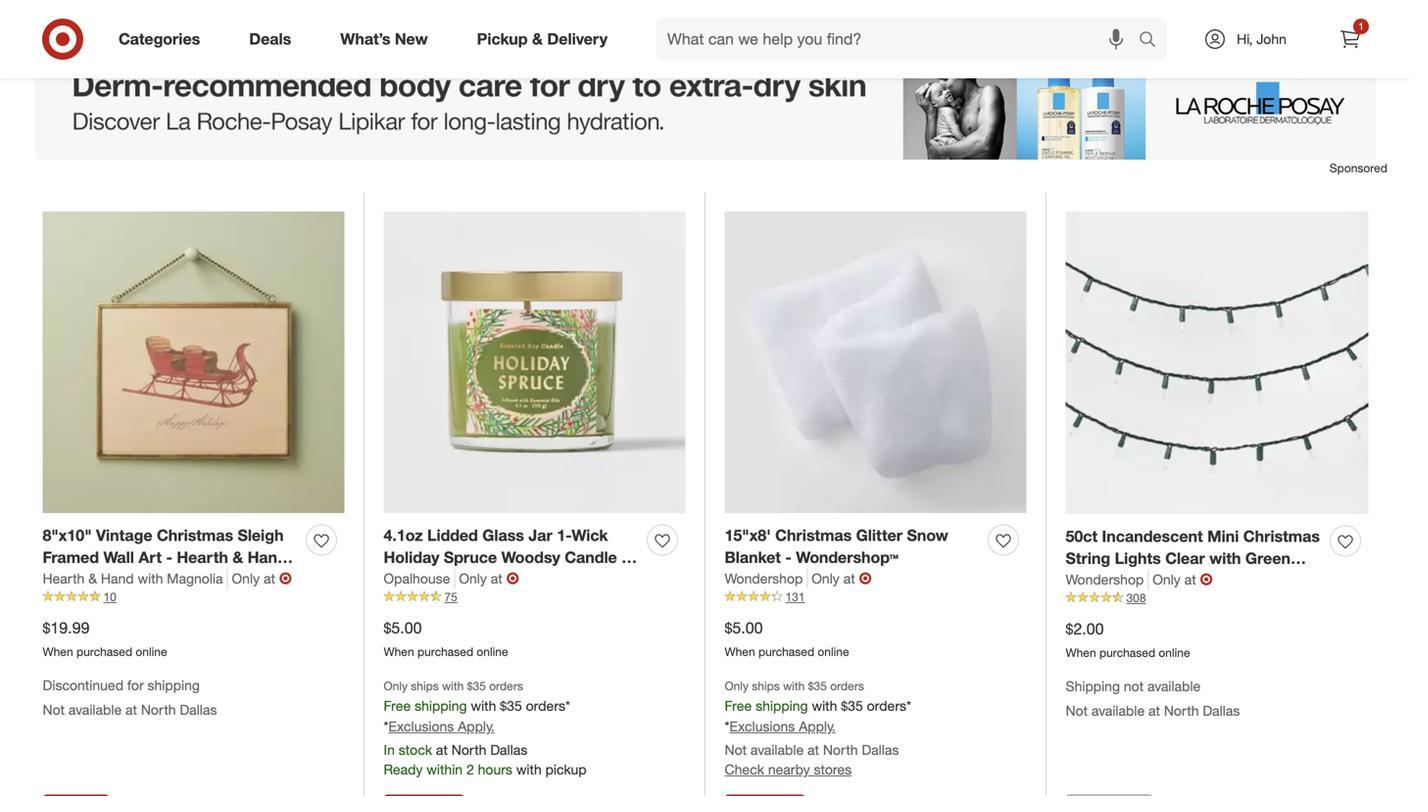 Task type: locate. For each thing, give the bounding box(es) containing it.
magnolia inside 8"x10" vintage christmas sleigh framed wall art - hearth & hand™ with magnolia
[[79, 571, 147, 590]]

apply. up the 2
[[458, 718, 495, 735]]

exclusions apply. button for 4.1oz lidded glass jar 1-wick holiday spruce woodsy candle - opalhouse™
[[388, 717, 495, 737]]

opalhouse only at ¬
[[384, 569, 519, 589]]

2 ships from the left
[[752, 679, 780, 694]]

orders* for 4.1oz lidded glass jar 1-wick holiday spruce woodsy candle - opalhouse™
[[526, 698, 570, 715]]

131 link
[[725, 589, 1026, 606]]

* up check
[[725, 718, 729, 735]]

hearth inside 8"x10" vintage christmas sleigh framed wall art - hearth & hand™ with magnolia
[[177, 548, 228, 568]]

christmas
[[157, 526, 233, 545], [775, 526, 852, 545], [1243, 527, 1320, 546]]

free inside only ships with $35 orders free shipping with $35 orders* * exclusions apply. in stock at  north dallas ready within 2 hours with pickup
[[384, 698, 411, 715]]

8"x10" vintage christmas sleigh framed wall art - hearth & hand™ with magnolia image
[[43, 212, 344, 513], [43, 212, 344, 513]]

0 horizontal spatial christmas
[[157, 526, 233, 545]]

dallas inside shipping not available not available at north dallas
[[1203, 702, 1240, 720]]

not for $2.00
[[1066, 702, 1088, 720]]

new
[[395, 29, 428, 49]]

$2.00 when purchased online
[[1066, 620, 1190, 661]]

shipping
[[147, 677, 200, 694], [415, 698, 467, 715], [756, 698, 808, 715]]

orders
[[489, 679, 523, 694], [830, 679, 864, 694]]

magnolia up '10' link
[[167, 570, 223, 588]]

0 horizontal spatial orders
[[489, 679, 523, 694]]

mini
[[1207, 527, 1239, 546]]

orders* inside only ships with $35 orders free shipping with $35 orders* * exclusions apply. in stock at  north dallas ready within 2 hours with pickup
[[526, 698, 570, 715]]

1 horizontal spatial wondershop
[[1066, 571, 1144, 589]]

available inside "discontinued for shipping not available at north dallas"
[[69, 701, 122, 719]]

¬ down woodsy
[[506, 569, 519, 589]]

1 horizontal spatial *
[[725, 718, 729, 735]]

1 horizontal spatial exclusions apply. button
[[729, 717, 836, 737]]

apply. inside only ships with $35 orders free shipping with $35 orders* * exclusions apply. in stock at  north dallas ready within 2 hours with pickup
[[458, 718, 495, 735]]

not down shipping
[[1066, 702, 1088, 720]]

1 exclusions from the left
[[388, 718, 454, 735]]

shipping up nearby
[[756, 698, 808, 715]]

with down mini
[[1209, 549, 1241, 569]]

at
[[264, 570, 275, 588], [491, 570, 502, 588], [843, 570, 855, 588], [1184, 571, 1196, 589], [125, 701, 137, 719], [1148, 702, 1160, 720], [436, 742, 448, 759], [807, 742, 819, 759]]

- inside 4.1oz lidded glass jar 1-wick holiday spruce woodsy candle - opalhouse™
[[621, 548, 628, 568]]

$5.00 when purchased online for holiday
[[384, 619, 508, 660]]

framed
[[43, 548, 99, 568]]

available down discontinued
[[69, 701, 122, 719]]

$5.00
[[384, 619, 422, 638], [725, 619, 763, 638]]

north inside "discontinued for shipping not available at north dallas"
[[141, 701, 176, 719]]

ships inside only ships with $35 orders free shipping with $35 orders* * exclusions apply. not available at north dallas check nearby stores
[[752, 679, 780, 694]]

with up nearby
[[783, 679, 805, 694]]

available up check nearby stores button
[[751, 742, 804, 759]]

online down the 75 link
[[477, 645, 508, 660]]

0 horizontal spatial wondershop™
[[796, 548, 899, 568]]

christmas up art
[[157, 526, 233, 545]]

available
[[1148, 678, 1201, 695], [69, 701, 122, 719], [1092, 702, 1145, 720], [751, 742, 804, 759]]

purchased for holiday
[[417, 645, 473, 660]]

- right candle
[[621, 548, 628, 568]]

online up shipping not available not available at north dallas on the bottom
[[1159, 646, 1190, 661]]

search
[[1130, 31, 1177, 51]]

- right wire
[[1104, 572, 1110, 591]]

at inside only ships with $35 orders free shipping with $35 orders* * exclusions apply. in stock at  north dallas ready within 2 hours with pickup
[[436, 742, 448, 759]]

1 orders from the left
[[489, 679, 523, 694]]

snow
[[907, 526, 948, 545]]

0 horizontal spatial *
[[384, 718, 388, 735]]

hearth & hand with magnolia link
[[43, 569, 228, 589]]

exclusions
[[388, 718, 454, 735], [729, 718, 795, 735]]

with down framed on the bottom of page
[[43, 571, 74, 590]]

only down spruce
[[459, 570, 487, 588]]

online inside $19.99 when purchased online
[[136, 645, 167, 660]]

1 horizontal spatial $5.00
[[725, 619, 763, 638]]

not inside "discontinued for shipping not available at north dallas"
[[43, 701, 65, 719]]

2 $5.00 when purchased online from the left
[[725, 619, 849, 660]]

0 horizontal spatial wondershop
[[725, 570, 803, 588]]

0 vertical spatial hearth
[[177, 548, 228, 568]]

with right the hours
[[516, 761, 542, 778]]

2 * from the left
[[725, 718, 729, 735]]

hi, john
[[1237, 30, 1287, 48]]

2 $5.00 from the left
[[725, 619, 763, 638]]

wondershop down blanket
[[725, 570, 803, 588]]

at up stores
[[807, 742, 819, 759]]

apply. inside only ships with $35 orders free shipping with $35 orders* * exclusions apply. not available at north dallas check nearby stores
[[799, 718, 836, 735]]

when down $19.99
[[43, 645, 73, 660]]

hearth
[[177, 548, 228, 568], [43, 570, 85, 588]]

* up in
[[384, 718, 388, 735]]

0 horizontal spatial shipping
[[147, 677, 200, 694]]

exclusions apply. button up the stock
[[388, 717, 495, 737]]

at down spruce
[[491, 570, 502, 588]]

dallas inside "discontinued for shipping not available at north dallas"
[[180, 701, 217, 719]]

15"x8' christmas glitter snow blanket - wondershop™ link
[[725, 525, 980, 569]]

orders* inside only ships with $35 orders free shipping with $35 orders* * exclusions apply. not available at north dallas check nearby stores
[[867, 698, 911, 715]]

1 $5.00 when purchased online from the left
[[384, 619, 508, 660]]

when down $2.00
[[1066, 646, 1096, 661]]

& for pickup & delivery
[[532, 29, 543, 49]]

1 ships from the left
[[411, 679, 439, 694]]

not inside only ships with $35 orders free shipping with $35 orders* * exclusions apply. not available at north dallas check nearby stores
[[725, 742, 747, 759]]

christmas up 131
[[775, 526, 852, 545]]

free up check
[[725, 698, 752, 715]]

only ships with $35 orders free shipping with $35 orders* * exclusions apply. in stock at  north dallas ready within 2 hours with pickup
[[384, 679, 587, 778]]

exclusions inside only ships with $35 orders free shipping with $35 orders* * exclusions apply. not available at north dallas check nearby stores
[[729, 718, 795, 735]]

online up the 'for'
[[136, 645, 167, 660]]

add to cart
[[51, 1, 115, 15]]

only down hand™
[[232, 570, 260, 588]]

1 horizontal spatial orders
[[830, 679, 864, 694]]

1-
[[557, 526, 572, 545]]

not down discontinued
[[43, 701, 65, 719]]

exclusions up check
[[729, 718, 795, 735]]

2 apply. from the left
[[799, 718, 836, 735]]

at down $2.00 when purchased online
[[1148, 702, 1160, 720]]

shipping
[[1066, 678, 1120, 695]]

hi,
[[1237, 30, 1253, 48]]

exclusions for 15"x8' christmas glitter snow blanket - wondershop™
[[729, 718, 795, 735]]

&
[[532, 29, 543, 49], [232, 548, 243, 568], [88, 570, 97, 588]]

shipping right the 'for'
[[147, 677, 200, 694]]

only up in
[[384, 679, 408, 694]]

exclusions apply. button for 15"x8' christmas glitter snow blanket - wondershop™
[[729, 717, 836, 737]]

online inside $2.00 when purchased online
[[1159, 646, 1190, 661]]

0 vertical spatial wondershop™
[[796, 548, 899, 568]]

when for 50ct incandescent mini christmas string lights clear with green wire - wondershop™
[[1066, 646, 1096, 661]]

50ct incandescent mini christmas string lights clear with green wire - wondershop™ image
[[1066, 212, 1368, 514], [1066, 212, 1368, 514]]

$5.00 down opalhouse
[[384, 619, 422, 638]]

john
[[1257, 30, 1287, 48]]

hearth down framed on the bottom of page
[[43, 570, 85, 588]]

when down opalhouse
[[384, 645, 414, 660]]

glitter
[[856, 526, 903, 545]]

0 horizontal spatial magnolia
[[79, 571, 147, 590]]

apply. for holiday
[[458, 718, 495, 735]]

- right blanket
[[785, 548, 792, 568]]

0 horizontal spatial wondershop only at ¬
[[725, 569, 872, 589]]

hearth up '10' link
[[177, 548, 228, 568]]

1 vertical spatial wondershop™
[[1114, 572, 1217, 591]]

only
[[232, 570, 260, 588], [459, 570, 487, 588], [812, 570, 840, 588], [1153, 571, 1181, 589], [384, 679, 408, 694], [725, 679, 749, 694]]

orders inside only ships with $35 orders free shipping with $35 orders* * exclusions apply. in stock at  north dallas ready within 2 hours with pickup
[[489, 679, 523, 694]]

1 horizontal spatial shipping
[[415, 698, 467, 715]]

north inside only ships with $35 orders free shipping with $35 orders* * exclusions apply. not available at north dallas check nearby stores
[[823, 742, 858, 759]]

purchased down 75
[[417, 645, 473, 660]]

magnolia down the wall
[[79, 571, 147, 590]]

4.1oz
[[384, 526, 423, 545]]

when inside $19.99 when purchased online
[[43, 645, 73, 660]]

ships inside only ships with $35 orders free shipping with $35 orders* * exclusions apply. in stock at  north dallas ready within 2 hours with pickup
[[411, 679, 439, 694]]

4.1oz lidded glass jar 1-wick holiday spruce woodsy candle - opalhouse™ image
[[384, 212, 685, 513], [384, 212, 685, 513]]

discontinued
[[43, 677, 123, 694]]

8"x10" vintage christmas sleigh framed wall art - hearth & hand™ with magnolia
[[43, 526, 296, 590]]

with down art
[[138, 570, 163, 588]]

wondershop only at ¬ for -
[[725, 569, 872, 589]]

when inside $2.00 when purchased online
[[1066, 646, 1096, 661]]

shipping inside only ships with $35 orders free shipping with $35 orders* * exclusions apply. not available at north dallas check nearby stores
[[756, 698, 808, 715]]

* inside only ships with $35 orders free shipping with $35 orders* * exclusions apply. not available at north dallas check nearby stores
[[725, 718, 729, 735]]

shipping for 4.1oz lidded glass jar 1-wick holiday spruce woodsy candle - opalhouse™
[[415, 698, 467, 715]]

- right art
[[166, 548, 172, 568]]

0 horizontal spatial wondershop link
[[725, 569, 808, 589]]

wondershop down string
[[1066, 571, 1144, 589]]

with inside 8"x10" vintage christmas sleigh framed wall art - hearth & hand™ with magnolia
[[43, 571, 74, 590]]

$5.00 for 4.1oz lidded glass jar 1-wick holiday spruce woodsy candle - opalhouse™
[[384, 619, 422, 638]]

online for holiday
[[477, 645, 508, 660]]

1
[[1358, 20, 1364, 32]]

wondershop only at ¬ up 131
[[725, 569, 872, 589]]

1 horizontal spatial wondershop link
[[1066, 570, 1149, 590]]

when down blanket
[[725, 645, 755, 660]]

wondershop™ down glitter on the bottom right
[[796, 548, 899, 568]]

& down "sleigh"
[[232, 548, 243, 568]]

1 vertical spatial hearth
[[43, 570, 85, 588]]

ships for 15"x8' christmas glitter snow blanket - wondershop™
[[752, 679, 780, 694]]

1 horizontal spatial free
[[725, 698, 752, 715]]

¬ down hand™
[[279, 569, 292, 589]]

1 horizontal spatial $5.00 when purchased online
[[725, 619, 849, 660]]

$5.00 when purchased online down 131
[[725, 619, 849, 660]]

0 horizontal spatial hearth
[[43, 570, 85, 588]]

wondershop link
[[725, 569, 808, 589], [1066, 570, 1149, 590]]

$5.00 when purchased online
[[384, 619, 508, 660], [725, 619, 849, 660]]

2 vertical spatial &
[[88, 570, 97, 588]]

0 horizontal spatial orders*
[[526, 698, 570, 715]]

131
[[785, 590, 805, 605]]

only up check
[[725, 679, 749, 694]]

1 horizontal spatial not
[[725, 742, 747, 759]]

1 $5.00 from the left
[[384, 619, 422, 638]]

purchased inside $2.00 when purchased online
[[1099, 646, 1155, 661]]

nearby
[[768, 761, 810, 778]]

wire
[[1066, 572, 1099, 591]]

wondershop only at ¬
[[725, 569, 872, 589], [1066, 570, 1213, 589]]

ships up check
[[752, 679, 780, 694]]

sleigh
[[238, 526, 284, 545]]

$35
[[467, 679, 486, 694], [808, 679, 827, 694], [500, 698, 522, 715], [841, 698, 863, 715]]

advertisement region
[[24, 48, 1388, 160]]

2 orders from the left
[[830, 679, 864, 694]]

ships for 4.1oz lidded glass jar 1-wick holiday spruce woodsy candle - opalhouse™
[[411, 679, 439, 694]]

2 exclusions apply. button from the left
[[729, 717, 836, 737]]

only inside only ships with $35 orders free shipping with $35 orders* * exclusions apply. not available at north dallas check nearby stores
[[725, 679, 749, 694]]

available down not
[[1092, 702, 1145, 720]]

only down the clear
[[1153, 571, 1181, 589]]

$5.00 down blanket
[[725, 619, 763, 638]]

- inside 15"x8' christmas glitter snow blanket - wondershop™
[[785, 548, 792, 568]]

free inside only ships with $35 orders free shipping with $35 orders* * exclusions apply. not available at north dallas check nearby stores
[[725, 698, 752, 715]]

& right pickup
[[532, 29, 543, 49]]

1 horizontal spatial orders*
[[867, 698, 911, 715]]

categories link
[[102, 18, 225, 61]]

not for $19.99
[[43, 701, 65, 719]]

wondershop for blanket
[[725, 570, 803, 588]]

2 horizontal spatial &
[[532, 29, 543, 49]]

1 * from the left
[[384, 718, 388, 735]]

2 orders* from the left
[[867, 698, 911, 715]]

1 free from the left
[[384, 698, 411, 715]]

1 horizontal spatial ships
[[752, 679, 780, 694]]

2 horizontal spatial christmas
[[1243, 527, 1320, 546]]

wondershop only at ¬ up the 308
[[1066, 570, 1213, 589]]

¬ for 4.1oz lidded glass jar 1-wick holiday spruce woodsy candle - opalhouse™
[[506, 569, 519, 589]]

shipping up the stock
[[415, 698, 467, 715]]

1 horizontal spatial apply.
[[799, 718, 836, 735]]

orders* for 15"x8' christmas glitter snow blanket - wondershop™
[[867, 698, 911, 715]]

$5.00 when purchased online down 75
[[384, 619, 508, 660]]

purchased down 131
[[758, 645, 814, 660]]

at down the 'for'
[[125, 701, 137, 719]]

1 magnolia from the left
[[167, 570, 223, 588]]

purchased
[[76, 645, 132, 660], [417, 645, 473, 660], [758, 645, 814, 660], [1099, 646, 1155, 661]]

0 horizontal spatial free
[[384, 698, 411, 715]]

1 horizontal spatial christmas
[[775, 526, 852, 545]]

2 horizontal spatial shipping
[[756, 698, 808, 715]]

north up the 2
[[452, 742, 486, 759]]

not inside shipping not available not available at north dallas
[[1066, 702, 1088, 720]]

what's
[[340, 29, 390, 49]]

only ships with $35 orders free shipping with $35 orders* * exclusions apply. not available at north dallas check nearby stores
[[725, 679, 911, 778]]

in
[[384, 742, 395, 759]]

2
[[466, 761, 474, 778]]

purchased inside $19.99 when purchased online
[[76, 645, 132, 660]]

at inside opalhouse only at ¬
[[491, 570, 502, 588]]

¬ up 308 link
[[1200, 570, 1213, 589]]

wondershop link down string
[[1066, 570, 1149, 590]]

1 exclusions apply. button from the left
[[388, 717, 495, 737]]

1 orders* from the left
[[526, 698, 570, 715]]

at up within
[[436, 742, 448, 759]]

¬ up 131 link
[[859, 569, 872, 589]]

magnolia inside hearth & hand with magnolia only at ¬
[[167, 570, 223, 588]]

1 horizontal spatial magnolia
[[167, 570, 223, 588]]

* for 4.1oz lidded glass jar 1-wick holiday spruce woodsy candle - opalhouse™
[[384, 718, 388, 735]]

at inside "discontinued for shipping not available at north dallas"
[[125, 701, 137, 719]]

2 exclusions from the left
[[729, 718, 795, 735]]

0 horizontal spatial &
[[88, 570, 97, 588]]

holiday
[[384, 548, 439, 568]]

15"x8' christmas glitter snow blanket - wondershop™ image
[[725, 212, 1026, 513], [725, 212, 1026, 513]]

exclusions for 4.1oz lidded glass jar 1-wick holiday spruce woodsy candle - opalhouse™
[[388, 718, 454, 735]]

wondershop™ down the clear
[[1114, 572, 1217, 591]]

online
[[136, 645, 167, 660], [477, 645, 508, 660], [818, 645, 849, 660], [1159, 646, 1190, 661]]

0 horizontal spatial $5.00
[[384, 619, 422, 638]]

75 link
[[384, 589, 685, 606]]

0 horizontal spatial $5.00 when purchased online
[[384, 619, 508, 660]]

2 horizontal spatial not
[[1066, 702, 1088, 720]]

at down 15"x8' christmas glitter snow blanket - wondershop™ link
[[843, 570, 855, 588]]

wondershop link down blanket
[[725, 569, 808, 589]]

not
[[43, 701, 65, 719], [1066, 702, 1088, 720], [725, 742, 747, 759]]

orders inside only ships with $35 orders free shipping with $35 orders* * exclusions apply. not available at north dallas check nearby stores
[[830, 679, 864, 694]]

cart
[[92, 1, 115, 15]]

1 link
[[1329, 18, 1372, 61]]

2 free from the left
[[725, 698, 752, 715]]

1 horizontal spatial wondershop™
[[1114, 572, 1217, 591]]

at down hand™
[[264, 570, 275, 588]]

add to cart button
[[43, 0, 123, 24]]

north down the 'for'
[[141, 701, 176, 719]]

0 vertical spatial &
[[532, 29, 543, 49]]

search button
[[1130, 18, 1177, 65]]

purchased up not
[[1099, 646, 1155, 661]]

exclusions apply. button
[[388, 717, 495, 737], [729, 717, 836, 737]]

apply.
[[458, 718, 495, 735], [799, 718, 836, 735]]

apply. up stores
[[799, 718, 836, 735]]

wondershop link for blanket
[[725, 569, 808, 589]]

ships up the stock
[[411, 679, 439, 694]]

free
[[384, 698, 411, 715], [725, 698, 752, 715]]

1 horizontal spatial wondershop only at ¬
[[1066, 570, 1213, 589]]

What can we help you find? suggestions appear below search field
[[656, 18, 1144, 61]]

& left hand on the left bottom of the page
[[88, 570, 97, 588]]

0 horizontal spatial apply.
[[458, 718, 495, 735]]

spruce
[[444, 548, 497, 568]]

when
[[43, 645, 73, 660], [384, 645, 414, 660], [725, 645, 755, 660], [1066, 646, 1096, 661]]

when for 4.1oz lidded glass jar 1-wick holiday spruce woodsy candle - opalhouse™
[[384, 645, 414, 660]]

wondershop only at ¬ for lights
[[1066, 570, 1213, 589]]

wondershop™
[[796, 548, 899, 568], [1114, 572, 1217, 591]]

orders up the hours
[[489, 679, 523, 694]]

0 horizontal spatial ships
[[411, 679, 439, 694]]

1 apply. from the left
[[458, 718, 495, 735]]

north up stores
[[823, 742, 858, 759]]

what's new
[[340, 29, 428, 49]]

50ct
[[1066, 527, 1098, 546]]

1 horizontal spatial &
[[232, 548, 243, 568]]

* inside only ships with $35 orders free shipping with $35 orders* * exclusions apply. in stock at  north dallas ready within 2 hours with pickup
[[384, 718, 388, 735]]

online down 131 link
[[818, 645, 849, 660]]

orders up stores
[[830, 679, 864, 694]]

-
[[166, 548, 172, 568], [621, 548, 628, 568], [785, 548, 792, 568], [1104, 572, 1110, 591]]

magnolia
[[167, 570, 223, 588], [79, 571, 147, 590]]

308 link
[[1066, 590, 1368, 607]]

purchased up discontinued
[[76, 645, 132, 660]]

lidded
[[427, 526, 478, 545]]

shipping inside only ships with $35 orders free shipping with $35 orders* * exclusions apply. in stock at  north dallas ready within 2 hours with pickup
[[415, 698, 467, 715]]

north inside only ships with $35 orders free shipping with $35 orders* * exclusions apply. in stock at  north dallas ready within 2 hours with pickup
[[452, 742, 486, 759]]

& inside hearth & hand with magnolia only at ¬
[[88, 570, 97, 588]]

dallas inside only ships with $35 orders free shipping with $35 orders* * exclusions apply. not available at north dallas check nearby stores
[[862, 742, 899, 759]]

exclusions apply. button up nearby
[[729, 717, 836, 737]]

north down $2.00 when purchased online
[[1164, 702, 1199, 720]]

wall
[[103, 548, 134, 568]]

exclusions inside only ships with $35 orders free shipping with $35 orders* * exclusions apply. in stock at  north dallas ready within 2 hours with pickup
[[388, 718, 454, 735]]

0 horizontal spatial not
[[43, 701, 65, 719]]

2 magnolia from the left
[[79, 571, 147, 590]]

& for hearth & hand with magnolia only at ¬
[[88, 570, 97, 588]]

free up in
[[384, 698, 411, 715]]

0 horizontal spatial exclusions
[[388, 718, 454, 735]]

dallas inside only ships with $35 orders free shipping with $35 orders* * exclusions apply. in stock at  north dallas ready within 2 hours with pickup
[[490, 742, 527, 759]]

with up within
[[442, 679, 464, 694]]

¬ for 50ct incandescent mini christmas string lights clear with green wire - wondershop™
[[1200, 570, 1213, 589]]

online for wondershop™
[[818, 645, 849, 660]]

1 horizontal spatial hearth
[[177, 548, 228, 568]]

15"x8' christmas glitter snow blanket - wondershop™
[[725, 526, 948, 568]]

1 vertical spatial &
[[232, 548, 243, 568]]

exclusions up the stock
[[388, 718, 454, 735]]

1 horizontal spatial exclusions
[[729, 718, 795, 735]]

christmas up "green"
[[1243, 527, 1320, 546]]

0 horizontal spatial exclusions apply. button
[[388, 717, 495, 737]]

*
[[384, 718, 388, 735], [725, 718, 729, 735]]

not up check
[[725, 742, 747, 759]]



Task type: vqa. For each thing, say whether or not it's contained in the screenshot.
TRAPPER
no



Task type: describe. For each thing, give the bounding box(es) containing it.
orders for wondershop™
[[830, 679, 864, 694]]

delivery
[[547, 29, 608, 49]]

check nearby stores button
[[725, 760, 852, 780]]

only inside only ships with $35 orders free shipping with $35 orders* * exclusions apply. in stock at  north dallas ready within 2 hours with pickup
[[384, 679, 408, 694]]

apply. for wondershop™
[[799, 718, 836, 735]]

online for clear
[[1159, 646, 1190, 661]]

christmas inside 50ct incandescent mini christmas string lights clear with green wire - wondershop™
[[1243, 527, 1320, 546]]

with up stores
[[812, 698, 837, 715]]

purchased for art
[[76, 645, 132, 660]]

at inside only ships with $35 orders free shipping with $35 orders* * exclusions apply. not available at north dallas check nearby stores
[[807, 742, 819, 759]]

green
[[1245, 549, 1291, 569]]

15"x8'
[[725, 526, 771, 545]]

wondershop link for string
[[1066, 570, 1149, 590]]

check
[[725, 761, 764, 778]]

pickup
[[545, 761, 587, 778]]

with inside 50ct incandescent mini christmas string lights clear with green wire - wondershop™
[[1209, 549, 1241, 569]]

string
[[1066, 549, 1110, 569]]

50ct incandescent mini christmas string lights clear with green wire - wondershop™ link
[[1066, 526, 1322, 591]]

only inside hearth & hand with magnolia only at ¬
[[232, 570, 260, 588]]

orders for holiday
[[489, 679, 523, 694]]

stores
[[814, 761, 852, 778]]

$5.00 for 15"x8' christmas glitter snow blanket - wondershop™
[[725, 619, 763, 638]]

308
[[1126, 591, 1146, 606]]

4.1oz lidded glass jar 1-wick holiday spruce woodsy candle - opalhouse™ link
[[384, 525, 639, 590]]

10
[[103, 590, 116, 605]]

wondershop for string
[[1066, 571, 1144, 589]]

50ct incandescent mini christmas string lights clear with green wire - wondershop™
[[1066, 527, 1320, 591]]

8"x10"
[[43, 526, 92, 545]]

hearth inside hearth & hand with magnolia only at ¬
[[43, 570, 85, 588]]

vintage
[[96, 526, 152, 545]]

sponsored
[[1330, 161, 1388, 176]]

at inside hearth & hand with magnolia only at ¬
[[264, 570, 275, 588]]

only inside opalhouse only at ¬
[[459, 570, 487, 588]]

woodsy
[[501, 548, 560, 568]]

hand™
[[248, 548, 296, 568]]

north inside shipping not available not available at north dallas
[[1164, 702, 1199, 720]]

hearth & hand with magnolia only at ¬
[[43, 569, 292, 589]]

wick
[[572, 526, 608, 545]]

purchased for wondershop™
[[758, 645, 814, 660]]

only down 15"x8' christmas glitter snow blanket - wondershop™
[[812, 570, 840, 588]]

to
[[77, 1, 88, 15]]

hours
[[478, 761, 512, 778]]

not
[[1124, 678, 1144, 695]]

free for 15"x8' christmas glitter snow blanket - wondershop™
[[725, 698, 752, 715]]

& inside 8"x10" vintage christmas sleigh framed wall art - hearth & hand™ with magnolia
[[232, 548, 243, 568]]

with up the hours
[[471, 698, 496, 715]]

shipping not available not available at north dallas
[[1066, 678, 1240, 720]]

8"x10" vintage christmas sleigh framed wall art - hearth & hand™ with magnolia link
[[43, 525, 298, 590]]

$5.00 when purchased online for wondershop™
[[725, 619, 849, 660]]

at down the clear
[[1184, 571, 1196, 589]]

when for 15"x8' christmas glitter snow blanket - wondershop™
[[725, 645, 755, 660]]

75
[[444, 590, 457, 605]]

art
[[139, 548, 162, 568]]

candle
[[565, 548, 617, 568]]

deals
[[249, 29, 291, 49]]

pickup & delivery link
[[460, 18, 632, 61]]

jar
[[529, 526, 552, 545]]

- inside 8"x10" vintage christmas sleigh framed wall art - hearth & hand™ with magnolia
[[166, 548, 172, 568]]

available inside only ships with $35 orders free shipping with $35 orders* * exclusions apply. not available at north dallas check nearby stores
[[751, 742, 804, 759]]

shipping for 15"x8' christmas glitter snow blanket - wondershop™
[[756, 698, 808, 715]]

free for 4.1oz lidded glass jar 1-wick holiday spruce woodsy candle - opalhouse™
[[384, 698, 411, 715]]

purchased for clear
[[1099, 646, 1155, 661]]

$2.00
[[1066, 620, 1104, 639]]

pickup & delivery
[[477, 29, 608, 49]]

available right not
[[1148, 678, 1201, 695]]

christmas inside 8"x10" vintage christmas sleigh framed wall art - hearth & hand™ with magnolia
[[157, 526, 233, 545]]

within
[[427, 761, 463, 778]]

stock
[[399, 742, 432, 759]]

$19.99 when purchased online
[[43, 619, 167, 660]]

$19.99
[[43, 619, 90, 638]]

lights
[[1115, 549, 1161, 569]]

pickup
[[477, 29, 528, 49]]

opalhouse link
[[384, 569, 455, 589]]

blanket
[[725, 548, 781, 568]]

at inside shipping not available not available at north dallas
[[1148, 702, 1160, 720]]

hand
[[101, 570, 134, 588]]

opalhouse™
[[384, 571, 473, 590]]

shipping inside "discontinued for shipping not available at north dallas"
[[147, 677, 200, 694]]

with inside hearth & hand with magnolia only at ¬
[[138, 570, 163, 588]]

* for 15"x8' christmas glitter snow blanket - wondershop™
[[725, 718, 729, 735]]

10 link
[[43, 589, 344, 606]]

add
[[51, 1, 74, 15]]

christmas inside 15"x8' christmas glitter snow blanket - wondershop™
[[775, 526, 852, 545]]

¬ for 15"x8' christmas glitter snow blanket - wondershop™
[[859, 569, 872, 589]]

wondershop™ inside 15"x8' christmas glitter snow blanket - wondershop™
[[796, 548, 899, 568]]

deals link
[[232, 18, 316, 61]]

- inside 50ct incandescent mini christmas string lights clear with green wire - wondershop™
[[1104, 572, 1110, 591]]

when for 8"x10" vintage christmas sleigh framed wall art - hearth & hand™ with magnolia
[[43, 645, 73, 660]]

categories
[[119, 29, 200, 49]]

clear
[[1165, 549, 1205, 569]]

what's new link
[[324, 18, 452, 61]]

for
[[127, 677, 144, 694]]

online for art
[[136, 645, 167, 660]]

wondershop™ inside 50ct incandescent mini christmas string lights clear with green wire - wondershop™
[[1114, 572, 1217, 591]]

opalhouse
[[384, 570, 450, 588]]

discontinued for shipping not available at north dallas
[[43, 677, 217, 719]]

ready
[[384, 761, 423, 778]]

glass
[[482, 526, 524, 545]]

4.1oz lidded glass jar 1-wick holiday spruce woodsy candle - opalhouse™
[[384, 526, 628, 590]]

incandescent
[[1102, 527, 1203, 546]]



